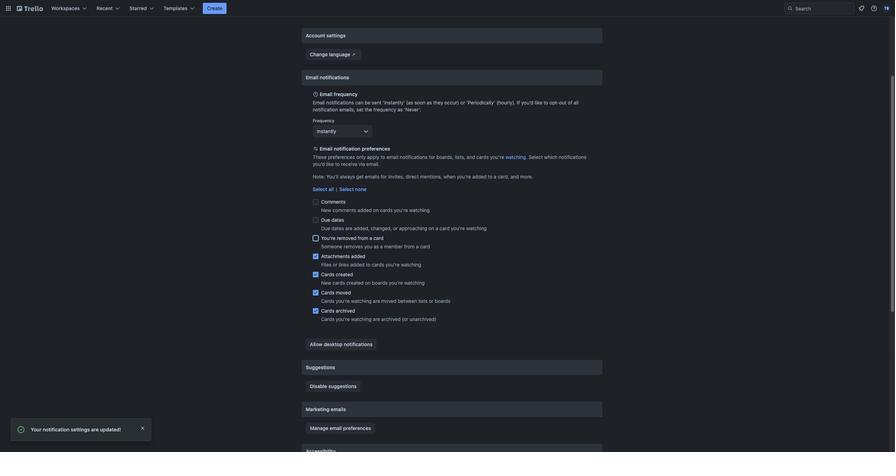 Task type: describe. For each thing, give the bounding box(es) containing it.
added left card,
[[473, 174, 487, 180]]

watching link
[[506, 154, 526, 160]]

|
[[336, 186, 337, 192]]

soon
[[415, 100, 426, 106]]

preferences for notification
[[362, 146, 390, 152]]

set
[[357, 107, 364, 113]]

templates button
[[159, 3, 199, 14]]

the
[[365, 107, 372, 113]]

notifications inside email notifications can be sent 'instantly' (as soon as they occur) or 'periodically' (hourly). if you'd like to opt-out of all notification emails, set the frequency as 'never'.
[[326, 100, 354, 106]]

member
[[384, 244, 403, 250]]

2 vertical spatial card
[[420, 244, 430, 250]]

files
[[321, 262, 332, 268]]

change
[[310, 51, 328, 57]]

open information menu image
[[871, 5, 878, 12]]

a left card,
[[494, 174, 497, 180]]

cards you're watching are archived (or unarchived)
[[321, 317, 437, 323]]

removed
[[337, 235, 357, 241]]

cards moved
[[321, 290, 351, 296]]

on for boards
[[365, 280, 371, 286]]

comments
[[333, 207, 356, 213]]

to down you
[[366, 262, 371, 268]]

workspaces button
[[47, 3, 91, 14]]

0 horizontal spatial frequency
[[334, 91, 358, 97]]

email frequency
[[320, 91, 358, 97]]

starred button
[[125, 3, 158, 14]]

card,
[[498, 174, 509, 180]]

1 horizontal spatial and
[[511, 174, 519, 180]]

frequency inside email notifications can be sent 'instantly' (as soon as they occur) or 'periodically' (hourly). if you'd like to opt-out of all notification emails, set the frequency as 'never'.
[[374, 107, 396, 113]]

email notifications
[[306, 75, 349, 80]]

due dates
[[321, 217, 344, 223]]

0 vertical spatial boards
[[372, 280, 388, 286]]

can
[[355, 100, 364, 106]]

more.
[[520, 174, 533, 180]]

0 horizontal spatial for
[[381, 174, 387, 180]]

receive
[[341, 161, 358, 167]]

removes
[[344, 244, 363, 250]]

out
[[559, 100, 567, 106]]

someone removes you as a member from a card
[[321, 244, 430, 250]]

like inside email notifications can be sent 'instantly' (as soon as they occur) or 'periodically' (hourly). if you'd like to opt-out of all notification emails, set the frequency as 'never'.
[[535, 100, 543, 106]]

create button
[[203, 3, 227, 14]]

of
[[568, 100, 573, 106]]

language
[[329, 51, 350, 57]]

your
[[31, 427, 42, 433]]

changed,
[[371, 226, 392, 232]]

search image
[[788, 6, 793, 11]]

manage email preferences
[[310, 426, 371, 432]]

back to home image
[[17, 3, 43, 14]]

links
[[339, 262, 349, 268]]

1 horizontal spatial as
[[398, 107, 403, 113]]

cards down cards created
[[333, 280, 345, 286]]

between
[[398, 298, 417, 304]]

you
[[364, 244, 373, 250]]

files or links added to cards you're watching
[[321, 262, 422, 268]]

1 horizontal spatial from
[[404, 244, 415, 250]]

attachments added
[[321, 254, 366, 260]]

a down approaching
[[416, 244, 419, 250]]

cards right lists,
[[477, 154, 489, 160]]

be
[[365, 100, 371, 106]]

1 horizontal spatial for
[[429, 154, 435, 160]]

0 vertical spatial emails
[[365, 174, 380, 180]]

cards for cards moved
[[321, 290, 335, 296]]

you'll
[[327, 174, 339, 180]]

preferences for email
[[343, 426, 371, 432]]

'periodically'
[[467, 100, 495, 106]]

lists
[[419, 298, 428, 304]]

(hourly).
[[497, 100, 516, 106]]

marketing
[[306, 407, 330, 413]]

only
[[356, 154, 366, 160]]

email for email notifications can be sent 'instantly' (as soon as they occur) or 'periodically' (hourly). if you'd like to opt-out of all notification emails, set the frequency as 'never'.
[[313, 100, 325, 106]]

instantly
[[317, 128, 336, 134]]

account
[[306, 33, 325, 38]]

to inside the . select which notifications you'd like to receive via email.
[[335, 161, 340, 167]]

notification for your notification settings are updated!
[[43, 427, 70, 433]]

to right apply
[[381, 154, 385, 160]]

notification for email notification preferences
[[334, 146, 361, 152]]

apply
[[367, 154, 380, 160]]

1 horizontal spatial moved
[[382, 298, 397, 304]]

suggestions
[[329, 384, 357, 390]]

on for cards
[[373, 207, 379, 213]]

unarchived)
[[410, 317, 437, 323]]

suggestions
[[306, 365, 335, 371]]

cards for cards archived
[[321, 308, 335, 314]]

opt-
[[550, 100, 559, 106]]

0 vertical spatial card
[[440, 226, 450, 232]]

account settings
[[306, 33, 346, 38]]

manage email preferences link
[[306, 423, 375, 434]]

or right lists
[[429, 298, 434, 304]]

0 horizontal spatial select
[[313, 186, 328, 192]]

disable suggestions link
[[306, 381, 361, 393]]

(or
[[402, 317, 409, 323]]

new comments added on cards you're watching
[[321, 207, 430, 213]]

added right links
[[350, 262, 365, 268]]

all inside email notifications can be sent 'instantly' (as soon as they occur) or 'periodically' (hourly). if you'd like to opt-out of all notification emails, set the frequency as 'never'.
[[574, 100, 579, 106]]

1 vertical spatial archived
[[382, 317, 401, 323]]

Search field
[[793, 3, 855, 14]]

0 vertical spatial created
[[336, 272, 353, 278]]

cards down someone removes you as a member from a card
[[372, 262, 384, 268]]

via
[[359, 161, 365, 167]]

attachments
[[321, 254, 350, 260]]

due for due dates are added, changed, or approaching on a card you're watching
[[321, 226, 330, 232]]

manage
[[310, 426, 329, 432]]

note: you'll always get emails for invites, direct mentions, when you're added to a card, and more.
[[313, 174, 533, 180]]

always
[[340, 174, 355, 180]]

due for due dates
[[321, 217, 330, 223]]

which
[[544, 154, 558, 160]]

none
[[355, 186, 367, 192]]

0 horizontal spatial as
[[374, 244, 379, 250]]

email for email notifications
[[306, 75, 319, 80]]

dates for due dates are added, changed, or approaching on a card you're watching
[[332, 226, 344, 232]]

note:
[[313, 174, 325, 180]]

marketing emails
[[306, 407, 346, 413]]

new for new cards created on boards you're watching
[[321, 280, 331, 286]]

recent button
[[92, 3, 124, 14]]

new cards created on boards you're watching
[[321, 280, 425, 286]]

mentions,
[[420, 174, 442, 180]]

a up you
[[370, 235, 372, 241]]

1 vertical spatial created
[[347, 280, 364, 286]]

'never'.
[[404, 107, 421, 113]]

.
[[526, 154, 528, 160]]

1 horizontal spatial select
[[339, 186, 354, 192]]

direct
[[406, 174, 419, 180]]

select all button
[[313, 186, 334, 193]]

boards,
[[437, 154, 454, 160]]



Task type: vqa. For each thing, say whether or not it's contained in the screenshot.
frequency within the 'Email notifications can be sent 'Instantly' (as soon as they occur) or 'Periodically' (hourly). If you'd like to opt-out of all notification emails, set the frequency as 'Never'.'
yes



Task type: locate. For each thing, give the bounding box(es) containing it.
allow desktop notifications
[[310, 342, 373, 348]]

notifications up direct
[[400, 154, 428, 160]]

2 horizontal spatial as
[[427, 100, 432, 106]]

settings left updated!
[[71, 427, 90, 433]]

when
[[444, 174, 456, 180]]

are
[[346, 226, 353, 232], [373, 298, 380, 304], [373, 317, 380, 323], [91, 427, 99, 433]]

like left opt-
[[535, 100, 543, 106]]

1 horizontal spatial boards
[[435, 298, 451, 304]]

select right |
[[339, 186, 354, 192]]

notifications
[[320, 75, 349, 80], [326, 100, 354, 106], [400, 154, 428, 160], [559, 154, 587, 160], [344, 342, 373, 348]]

notifications right desktop
[[344, 342, 373, 348]]

or down 'attachments'
[[333, 262, 338, 268]]

0 horizontal spatial from
[[358, 235, 368, 241]]

1 horizontal spatial emails
[[365, 174, 380, 180]]

1 vertical spatial all
[[329, 186, 334, 192]]

1 horizontal spatial you'd
[[521, 100, 534, 106]]

0 vertical spatial and
[[467, 154, 475, 160]]

2 due from the top
[[321, 226, 330, 232]]

added
[[473, 174, 487, 180], [358, 207, 372, 213], [351, 254, 366, 260], [350, 262, 365, 268]]

emails right get
[[365, 174, 380, 180]]

0 vertical spatial archived
[[336, 308, 355, 314]]

are for moved
[[373, 298, 380, 304]]

frequency
[[313, 118, 335, 123]]

boards
[[372, 280, 388, 286], [435, 298, 451, 304]]

or right changed,
[[393, 226, 398, 232]]

card up someone removes you as a member from a card
[[374, 235, 384, 241]]

1 vertical spatial new
[[321, 280, 331, 286]]

as left they at the left of the page
[[427, 100, 432, 106]]

cards you're watching are moved between lists or boards
[[321, 298, 451, 304]]

you'd inside email notifications can be sent 'instantly' (as soon as they occur) or 'periodically' (hourly). if you'd like to opt-out of all notification emails, set the frequency as 'never'.
[[521, 100, 534, 106]]

0 horizontal spatial card
[[374, 235, 384, 241]]

1 vertical spatial emails
[[331, 407, 346, 413]]

0 horizontal spatial on
[[365, 280, 371, 286]]

1 vertical spatial and
[[511, 174, 519, 180]]

disable
[[310, 384, 327, 390]]

1 cards from the top
[[321, 272, 335, 278]]

settings
[[327, 33, 346, 38], [71, 427, 90, 433]]

you'd down these
[[313, 161, 325, 167]]

0 horizontal spatial and
[[467, 154, 475, 160]]

0 vertical spatial you'd
[[521, 100, 534, 106]]

email down email notifications
[[320, 91, 333, 97]]

for left invites,
[[381, 174, 387, 180]]

1 vertical spatial notification
[[334, 146, 361, 152]]

boards up cards you're watching are moved between lists or boards
[[372, 280, 388, 286]]

2 horizontal spatial select
[[529, 154, 543, 160]]

all left |
[[329, 186, 334, 192]]

primary element
[[0, 0, 896, 17]]

1 dates from the top
[[332, 217, 344, 223]]

desktop
[[324, 342, 343, 348]]

workspaces
[[51, 5, 80, 11]]

1 due from the top
[[321, 217, 330, 223]]

from
[[358, 235, 368, 241], [404, 244, 415, 250]]

0 vertical spatial notification
[[313, 107, 338, 113]]

notifications right which
[[559, 154, 587, 160]]

added down removes
[[351, 254, 366, 260]]

and right lists,
[[467, 154, 475, 160]]

and
[[467, 154, 475, 160], [511, 174, 519, 180]]

or inside email notifications can be sent 'instantly' (as soon as they occur) or 'periodically' (hourly). if you'd like to opt-out of all notification emails, set the frequency as 'never'.
[[461, 100, 465, 106]]

notifications inside the . select which notifications you'd like to receive via email.
[[559, 154, 587, 160]]

select right .
[[529, 154, 543, 160]]

cards for cards you're watching are archived (or unarchived)
[[321, 317, 335, 323]]

you're
[[490, 154, 504, 160], [457, 174, 471, 180], [394, 207, 408, 213], [451, 226, 465, 232], [386, 262, 400, 268], [389, 280, 403, 286], [336, 298, 350, 304], [336, 317, 350, 323]]

0 horizontal spatial archived
[[336, 308, 355, 314]]

are for updated!
[[91, 427, 99, 433]]

dates for due dates
[[332, 217, 344, 223]]

notification up frequency
[[313, 107, 338, 113]]

notification right your
[[43, 427, 70, 433]]

like down these
[[326, 161, 334, 167]]

get
[[356, 174, 364, 180]]

on right approaching
[[429, 226, 434, 232]]

0 vertical spatial as
[[427, 100, 432, 106]]

cards up changed,
[[380, 207, 393, 213]]

are down cards you're watching are moved between lists or boards
[[373, 317, 380, 323]]

created
[[336, 272, 353, 278], [347, 280, 364, 286]]

2 vertical spatial on
[[365, 280, 371, 286]]

1 vertical spatial card
[[374, 235, 384, 241]]

frequency up 'emails,'
[[334, 91, 358, 97]]

to left opt-
[[544, 100, 548, 106]]

updated!
[[100, 427, 121, 433]]

0 horizontal spatial all
[[329, 186, 334, 192]]

1 horizontal spatial card
[[420, 244, 430, 250]]

you're removed from a card
[[321, 235, 384, 241]]

all right of
[[574, 100, 579, 106]]

created down cards created
[[347, 280, 364, 286]]

settings up language
[[327, 33, 346, 38]]

like inside the . select which notifications you'd like to receive via email.
[[326, 161, 334, 167]]

1 horizontal spatial settings
[[327, 33, 346, 38]]

email inside email notifications can be sent 'instantly' (as soon as they occur) or 'periodically' (hourly). if you'd like to opt-out of all notification emails, set the frequency as 'never'.
[[313, 100, 325, 106]]

recent
[[97, 5, 113, 11]]

occur)
[[445, 100, 459, 106]]

2 vertical spatial notification
[[43, 427, 70, 433]]

card down approaching
[[420, 244, 430, 250]]

added up added, at the left of page
[[358, 207, 372, 213]]

frequency
[[334, 91, 358, 97], [374, 107, 396, 113]]

added,
[[354, 226, 370, 232]]

cards created
[[321, 272, 353, 278]]

to left card,
[[488, 174, 493, 180]]

2 new from the top
[[321, 280, 331, 286]]

0 horizontal spatial moved
[[336, 290, 351, 296]]

0 notifications image
[[858, 4, 866, 13]]

are for archived
[[373, 317, 380, 323]]

are left updated!
[[91, 427, 99, 433]]

select inside the . select which notifications you'd like to receive via email.
[[529, 154, 543, 160]]

change language link
[[306, 49, 362, 60]]

change language
[[310, 51, 350, 57]]

from right member
[[404, 244, 415, 250]]

0 vertical spatial email
[[387, 154, 399, 160]]

1 vertical spatial preferences
[[328, 154, 355, 160]]

moved up the cards archived
[[336, 290, 351, 296]]

a right approaching
[[436, 226, 438, 232]]

a
[[494, 174, 497, 180], [436, 226, 438, 232], [370, 235, 372, 241], [380, 244, 383, 250], [416, 244, 419, 250]]

notifications up the email frequency
[[320, 75, 349, 80]]

or
[[461, 100, 465, 106], [393, 226, 398, 232], [333, 262, 338, 268], [429, 298, 434, 304]]

are up cards you're watching are archived (or unarchived)
[[373, 298, 380, 304]]

like
[[535, 100, 543, 106], [326, 161, 334, 167]]

a left member
[[380, 244, 383, 250]]

'instantly'
[[383, 100, 405, 106]]

1 vertical spatial as
[[398, 107, 403, 113]]

new for new comments added on cards you're watching
[[321, 207, 331, 213]]

invites,
[[389, 174, 405, 180]]

email right manage
[[330, 426, 342, 432]]

0 vertical spatial settings
[[327, 33, 346, 38]]

. select which notifications you'd like to receive via email.
[[313, 154, 587, 167]]

0 horizontal spatial boards
[[372, 280, 388, 286]]

to left receive
[[335, 161, 340, 167]]

someone
[[321, 244, 343, 250]]

1 vertical spatial due
[[321, 226, 330, 232]]

0 horizontal spatial like
[[326, 161, 334, 167]]

are up removed
[[346, 226, 353, 232]]

1 vertical spatial for
[[381, 174, 387, 180]]

new down cards created
[[321, 280, 331, 286]]

notification
[[313, 107, 338, 113], [334, 146, 361, 152], [43, 427, 70, 433]]

on up changed,
[[373, 207, 379, 213]]

email
[[306, 75, 319, 80], [320, 91, 333, 97], [313, 100, 325, 106], [320, 146, 333, 152]]

0 vertical spatial frequency
[[334, 91, 358, 97]]

you'd inside the . select which notifications you'd like to receive via email.
[[313, 161, 325, 167]]

create
[[207, 5, 223, 11]]

1 horizontal spatial archived
[[382, 317, 401, 323]]

you'd right if
[[521, 100, 534, 106]]

archived left (or
[[382, 317, 401, 323]]

0 vertical spatial from
[[358, 235, 368, 241]]

1 horizontal spatial all
[[574, 100, 579, 106]]

preferences
[[362, 146, 390, 152], [328, 154, 355, 160], [343, 426, 371, 432]]

email notification preferences
[[320, 146, 390, 152]]

email for email notification preferences
[[320, 146, 333, 152]]

from down added, at the left of page
[[358, 235, 368, 241]]

4 cards from the top
[[321, 308, 335, 314]]

on
[[373, 207, 379, 213], [429, 226, 434, 232], [365, 280, 371, 286]]

2 dates from the top
[[332, 226, 344, 232]]

due dates are added, changed, or approaching on a card you're watching
[[321, 226, 487, 232]]

watching
[[506, 154, 526, 160], [410, 207, 430, 213], [466, 226, 487, 232], [401, 262, 422, 268], [404, 280, 425, 286], [351, 298, 372, 304], [351, 317, 372, 323]]

starred
[[130, 5, 147, 11]]

0 vertical spatial like
[[535, 100, 543, 106]]

dates down 'comments'
[[332, 217, 344, 223]]

email notifications can be sent 'instantly' (as soon as they occur) or 'periodically' (hourly). if you'd like to opt-out of all notification emails, set the frequency as 'never'.
[[313, 100, 579, 113]]

and right card,
[[511, 174, 519, 180]]

sm image
[[350, 51, 357, 58]]

you're
[[321, 235, 336, 241]]

email up frequency
[[313, 100, 325, 106]]

on down files or links added to cards you're watching
[[365, 280, 371, 286]]

email.
[[367, 161, 380, 167]]

to
[[544, 100, 548, 106], [381, 154, 385, 160], [335, 161, 340, 167], [488, 174, 493, 180], [366, 262, 371, 268]]

1 vertical spatial dates
[[332, 226, 344, 232]]

for left boards, on the top of the page
[[429, 154, 435, 160]]

email right apply
[[387, 154, 399, 160]]

allow desktop notifications link
[[306, 339, 377, 351]]

moved left between
[[382, 298, 397, 304]]

2 horizontal spatial card
[[440, 226, 450, 232]]

1 vertical spatial boards
[[435, 298, 451, 304]]

0 vertical spatial dates
[[332, 217, 344, 223]]

new down comments
[[321, 207, 331, 213]]

3 cards from the top
[[321, 298, 335, 304]]

email down change
[[306, 75, 319, 80]]

1 horizontal spatial frequency
[[374, 107, 396, 113]]

email for email frequency
[[320, 91, 333, 97]]

frequency down sent
[[374, 107, 396, 113]]

0 horizontal spatial settings
[[71, 427, 90, 433]]

2 vertical spatial as
[[374, 244, 379, 250]]

0 horizontal spatial you'd
[[313, 161, 325, 167]]

(as
[[406, 100, 413, 106]]

comments
[[321, 199, 346, 205]]

0 vertical spatial moved
[[336, 290, 351, 296]]

2 horizontal spatial on
[[429, 226, 434, 232]]

disable suggestions
[[310, 384, 357, 390]]

allow
[[310, 342, 323, 348]]

created down links
[[336, 272, 353, 278]]

1 vertical spatial you'd
[[313, 161, 325, 167]]

0 vertical spatial new
[[321, 207, 331, 213]]

cards for cards created
[[321, 272, 335, 278]]

1 horizontal spatial like
[[535, 100, 543, 106]]

0 vertical spatial all
[[574, 100, 579, 106]]

cards archived
[[321, 308, 355, 314]]

email
[[387, 154, 399, 160], [330, 426, 342, 432]]

1 horizontal spatial on
[[373, 207, 379, 213]]

or right occur)
[[461, 100, 465, 106]]

1 vertical spatial from
[[404, 244, 415, 250]]

1 vertical spatial like
[[326, 161, 334, 167]]

dismiss flag image
[[140, 426, 146, 432]]

cards for cards you're watching are moved between lists or boards
[[321, 298, 335, 304]]

2 vertical spatial preferences
[[343, 426, 371, 432]]

emails up manage email preferences
[[331, 407, 346, 413]]

archived down the cards moved
[[336, 308, 355, 314]]

select down note:
[[313, 186, 328, 192]]

select all | select none
[[313, 186, 367, 192]]

1 vertical spatial moved
[[382, 298, 397, 304]]

notification inside email notifications can be sent 'instantly' (as soon as they occur) or 'periodically' (hourly). if you'd like to opt-out of all notification emails, set the frequency as 'never'.
[[313, 107, 338, 113]]

1 vertical spatial email
[[330, 426, 342, 432]]

dates down due dates on the left top of page
[[332, 226, 344, 232]]

these preferences only apply to email notifications for boards, lists, and cards you're watching
[[313, 154, 526, 160]]

1 new from the top
[[321, 207, 331, 213]]

0 vertical spatial for
[[429, 154, 435, 160]]

1 vertical spatial settings
[[71, 427, 90, 433]]

0 horizontal spatial email
[[330, 426, 342, 432]]

to inside email notifications can be sent 'instantly' (as soon as they occur) or 'periodically' (hourly). if you'd like to opt-out of all notification emails, set the frequency as 'never'.
[[544, 100, 548, 106]]

emails,
[[340, 107, 355, 113]]

as right you
[[374, 244, 379, 250]]

0 vertical spatial preferences
[[362, 146, 390, 152]]

0 vertical spatial due
[[321, 217, 330, 223]]

0 vertical spatial on
[[373, 207, 379, 213]]

0 horizontal spatial emails
[[331, 407, 346, 413]]

for
[[429, 154, 435, 160], [381, 174, 387, 180]]

tyler black (tylerblack440) image
[[883, 4, 891, 13]]

notification up receive
[[334, 146, 361, 152]]

approaching
[[399, 226, 427, 232]]

if
[[517, 100, 520, 106]]

card right approaching
[[440, 226, 450, 232]]

2 cards from the top
[[321, 290, 335, 296]]

5 cards from the top
[[321, 317, 335, 323]]

as
[[427, 100, 432, 106], [398, 107, 403, 113], [374, 244, 379, 250]]

templates
[[164, 5, 188, 11]]

boards right lists
[[435, 298, 451, 304]]

email up these
[[320, 146, 333, 152]]

1 vertical spatial frequency
[[374, 107, 396, 113]]

they
[[434, 100, 443, 106]]

as down 'instantly'
[[398, 107, 403, 113]]

notifications down the email frequency
[[326, 100, 354, 106]]

1 vertical spatial on
[[429, 226, 434, 232]]

select
[[529, 154, 543, 160], [313, 186, 328, 192], [339, 186, 354, 192]]

1 horizontal spatial email
[[387, 154, 399, 160]]

select none button
[[339, 186, 367, 193]]



